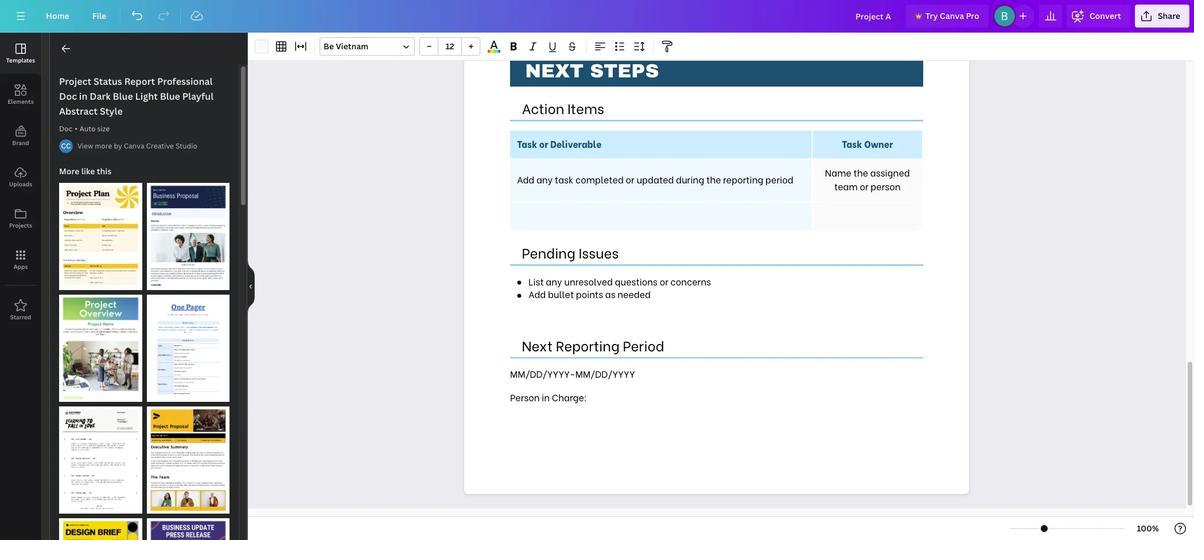 Task type: locate. For each thing, give the bounding box(es) containing it.
apps button
[[0, 239, 41, 281]]

1 vertical spatial canva
[[124, 141, 144, 151]]

blue
[[113, 90, 133, 103], [160, 90, 180, 103]]

doc
[[59, 90, 77, 103], [59, 124, 72, 134]]

1 doc from the top
[[59, 90, 77, 103]]

project plan professional doc in yellow black friendly corporate style group
[[59, 176, 142, 291]]

share button
[[1136, 5, 1190, 28]]

starred
[[10, 313, 31, 321]]

none text field containing list any unresolved questions or concerns
[[464, 0, 970, 495]]

mm/dd/yyyy-mm/dd/yyyy
[[510, 368, 635, 381]]

mm/dd/yyyy-
[[510, 368, 576, 381]]

blue up the style
[[113, 90, 133, 103]]

0 vertical spatial in
[[79, 90, 88, 103]]

1 vertical spatial doc
[[59, 124, 72, 134]]

try
[[926, 10, 938, 21]]

100% button
[[1130, 520, 1167, 539]]

studio
[[176, 141, 197, 151]]

1 vertical spatial in
[[542, 391, 550, 404]]

uploads button
[[0, 157, 41, 198]]

0 vertical spatial canva
[[940, 10, 965, 21]]

0 vertical spatial doc
[[59, 90, 77, 103]]

file
[[92, 10, 106, 21]]

needed
[[618, 288, 651, 301]]

be
[[324, 41, 334, 52]]

home link
[[37, 5, 79, 28]]

canva creative studio image
[[59, 140, 73, 153]]

like
[[81, 166, 95, 177]]

project
[[59, 75, 91, 88]]

share
[[1158, 10, 1181, 21]]

in inside project status report professional doc in dark blue light blue playful abstract style
[[79, 90, 88, 103]]

person
[[510, 391, 540, 404]]

view
[[78, 141, 93, 151]]

project overview doc in light green blue vibrant professional style image
[[59, 295, 142, 402]]

any
[[546, 275, 562, 288]]

2 blue from the left
[[160, 90, 180, 103]]

in up abstract
[[79, 90, 88, 103]]

person in charge:
[[510, 391, 589, 404]]

design brief professional doc in yellow black grey bold modern style image
[[59, 519, 142, 541]]

tv & film script professional doc in black and white agnostic style image
[[59, 407, 142, 514]]

one pager doc in black and white blue light blue classic professional style group
[[147, 288, 230, 402]]

0 horizontal spatial blue
[[113, 90, 133, 103]]

home
[[46, 10, 69, 21]]

vietnam
[[336, 41, 369, 52]]

canva inside view more by canva creative studio button
[[124, 141, 144, 151]]

1 horizontal spatial blue
[[160, 90, 180, 103]]

1 horizontal spatial in
[[542, 391, 550, 404]]

canva right try
[[940, 10, 965, 21]]

0 horizontal spatial canva
[[124, 141, 144, 151]]

in right person
[[542, 391, 550, 404]]

mm/dd/yyyy
[[576, 368, 635, 381]]

project proposal professional doc in yellow black color blocks style group
[[147, 400, 230, 514]]

100%
[[1137, 524, 1160, 534]]

doc up canva creative studio image
[[59, 124, 72, 134]]

canva inside try canva pro button
[[940, 10, 965, 21]]

auto size
[[80, 124, 110, 134]]

tv & film script professional doc in black and white agnostic style group
[[59, 400, 142, 514]]

light
[[135, 90, 158, 103]]

0 horizontal spatial in
[[79, 90, 88, 103]]

None text field
[[464, 0, 970, 495]]

1 horizontal spatial canva
[[940, 10, 965, 21]]

professional
[[157, 75, 213, 88]]

pro
[[966, 10, 980, 21]]

project plan professional doc in yellow black friendly corporate style image
[[59, 183, 142, 291]]

project overview doc in light green blue vibrant professional style group
[[59, 288, 142, 402]]

group
[[420, 37, 481, 56]]

more like this
[[59, 166, 112, 177]]

add
[[529, 288, 546, 301]]

canva
[[940, 10, 965, 21], [124, 141, 144, 151]]

blue down professional
[[160, 90, 180, 103]]

color range image
[[488, 50, 500, 53]]

business proposal professional doc in dark blue green abstract professional style group
[[147, 176, 230, 291]]

as
[[606, 288, 616, 301]]

size
[[97, 124, 110, 134]]

projects
[[9, 222, 32, 230]]

doc down project
[[59, 90, 77, 103]]

in
[[79, 90, 88, 103], [542, 391, 550, 404]]

list
[[529, 275, 544, 288]]

– – number field
[[442, 41, 458, 52]]

canva right by
[[124, 141, 144, 151]]

one pager doc in black and white blue light blue classic professional style image
[[147, 295, 230, 402]]

uploads
[[9, 180, 32, 188]]



Task type: describe. For each thing, give the bounding box(es) containing it.
more
[[95, 141, 112, 151]]

unresolved
[[564, 275, 613, 288]]

file button
[[83, 5, 116, 28]]

templates button
[[0, 33, 41, 74]]

business proposal professional doc in dark blue green abstract professional style image
[[147, 183, 230, 291]]

creative
[[146, 141, 174, 151]]

convert button
[[1067, 5, 1131, 28]]

concerns
[[671, 275, 711, 288]]

charge:
[[552, 391, 587, 404]]

view more by canva creative studio button
[[78, 141, 197, 152]]

be vietnam button
[[320, 37, 415, 56]]

status
[[94, 75, 122, 88]]

design brief professional doc in yellow black grey bold modern style group
[[59, 512, 142, 541]]

doc inside project status report professional doc in dark blue light blue playful abstract style
[[59, 90, 77, 103]]

2 doc from the top
[[59, 124, 72, 134]]

brand button
[[0, 115, 41, 157]]

try canva pro button
[[906, 5, 989, 28]]

brand
[[12, 139, 29, 147]]

be vietnam
[[324, 41, 369, 52]]

main menu bar
[[0, 0, 1195, 33]]

elements button
[[0, 74, 41, 115]]

side panel tab list
[[0, 33, 41, 331]]

questions
[[615, 275, 658, 288]]

list any unresolved questions or concerns add bullet points as needed
[[529, 275, 711, 301]]

starred button
[[0, 290, 41, 331]]

points
[[576, 288, 603, 301]]

1 blue from the left
[[113, 90, 133, 103]]

#fafafa image
[[255, 40, 269, 53]]

hide image
[[247, 259, 255, 314]]

projects button
[[0, 198, 41, 239]]

try canva pro
[[926, 10, 980, 21]]

auto
[[80, 124, 96, 134]]

apps
[[14, 263, 28, 271]]

dark
[[90, 90, 111, 103]]

or
[[660, 275, 669, 288]]

project proposal professional doc in yellow black color blocks style image
[[147, 407, 230, 514]]

report
[[124, 75, 155, 88]]

style
[[100, 105, 123, 118]]

press release professional doc in purple pink gradient style group
[[147, 512, 230, 541]]

view more by canva creative studio
[[78, 141, 197, 151]]

playful
[[182, 90, 214, 103]]

canva creative studio element
[[59, 140, 73, 153]]

this
[[97, 166, 112, 177]]

by
[[114, 141, 122, 151]]

abstract
[[59, 105, 98, 118]]

project status report professional doc in dark blue light blue playful abstract style
[[59, 75, 214, 118]]

more
[[59, 166, 79, 177]]

Design title text field
[[847, 5, 902, 28]]

templates
[[6, 56, 35, 64]]

elements
[[8, 98, 34, 106]]

convert
[[1090, 10, 1122, 21]]

bullet
[[548, 288, 574, 301]]

press release professional doc in purple pink gradient style image
[[147, 519, 230, 541]]



Task type: vqa. For each thing, say whether or not it's contained in the screenshot.
Starred
yes



